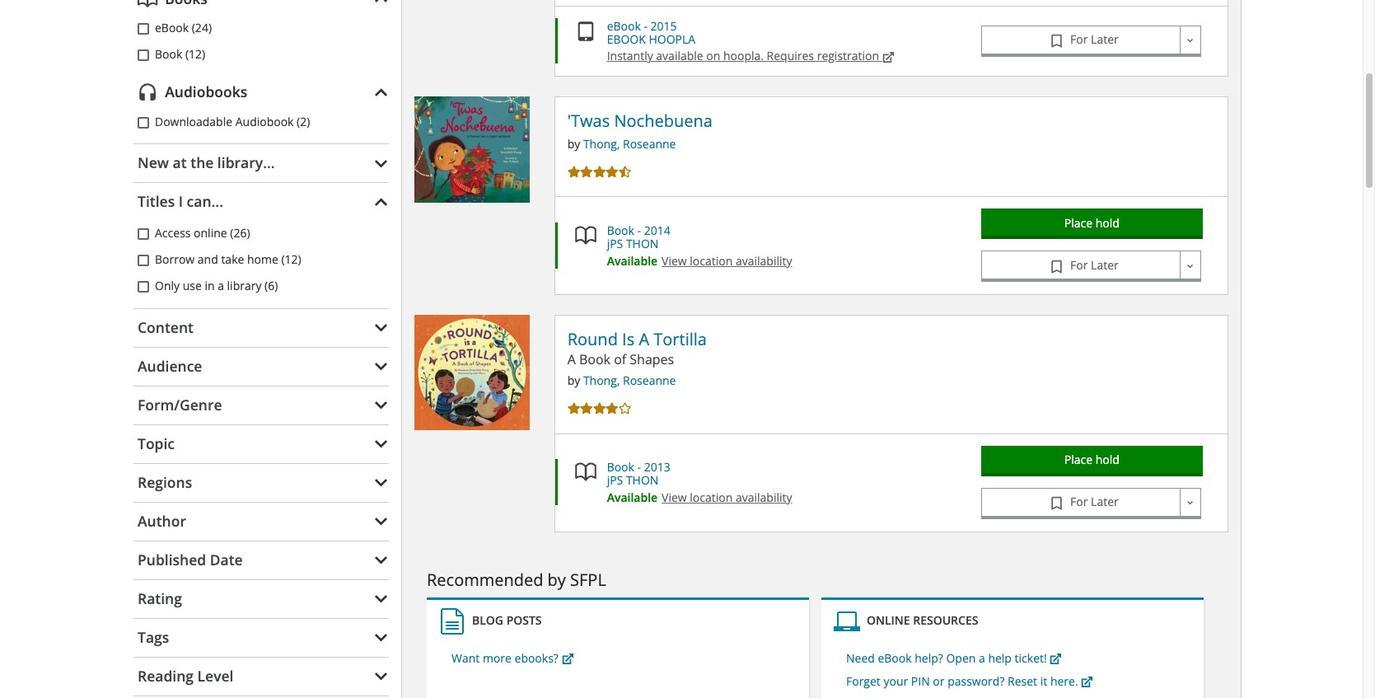 Task type: locate. For each thing, give the bounding box(es) containing it.
svg arrow medium down image for tags
[[375, 631, 389, 645]]

a right is
[[639, 328, 650, 351]]

ebook for ebook (24)
[[155, 20, 189, 35]]

svg new tab image inside the need ebook help? open a help ticket! link
[[1050, 653, 1062, 665]]

2 place from the top
[[1065, 452, 1093, 467]]

new
[[138, 153, 169, 173]]

svg book image
[[574, 224, 597, 247]]

round is a tortilla - thong, roseanne image
[[415, 315, 530, 430]]

svg arrow medium down image for audience
[[375, 359, 389, 373]]

- left 2015
[[644, 18, 648, 34]]

a
[[639, 328, 650, 351], [568, 350, 576, 368]]

2 vertical spatial svg arrow medium up image
[[375, 195, 389, 209]]

content
[[138, 317, 194, 337]]

and
[[198, 251, 218, 267]]

your
[[884, 673, 908, 689]]

svg arrow medium up image
[[375, 0, 389, 6], [375, 86, 389, 100], [375, 195, 389, 209]]

hoopla.
[[724, 48, 764, 64]]

2 availability from the top
[[736, 489, 792, 505]]

2 thong, from the top
[[583, 373, 620, 389]]

roseanne inside round is a tortilla a book of shapes by thong, roseanne
[[623, 373, 676, 389]]

thong, roseanne link down of
[[583, 373, 676, 389]]

thong, down 'twas
[[583, 136, 620, 152]]

later
[[1091, 31, 1119, 47], [1091, 257, 1119, 273], [1091, 494, 1119, 509]]

3 svg arrow medium up image from the top
[[375, 195, 389, 209]]

svg new tab image
[[562, 653, 573, 665], [1082, 676, 1093, 688]]

svg arrow medium down image for topic
[[375, 437, 389, 451]]

thong, roseanne link down 'twas nochebuena link
[[583, 136, 676, 152]]

svg arrow medium down image for reading level
[[375, 669, 389, 683]]

form/genre
[[138, 395, 222, 414]]

2 thon from the top
[[626, 472, 659, 488]]

view down 2014
[[662, 253, 687, 268]]

svg new tab image inside forget your pin or password? reset it here. link
[[1082, 676, 1093, 688]]

0 vertical spatial -
[[644, 18, 648, 34]]

2 view location availability link from the top
[[662, 489, 792, 505]]

or
[[933, 673, 945, 689]]

0 vertical spatial jps
[[607, 236, 623, 252]]

for
[[1071, 31, 1088, 47], [1071, 257, 1088, 273], [1071, 494, 1088, 509]]

0 vertical spatial location
[[690, 253, 733, 268]]

3 later from the top
[[1091, 494, 1119, 509]]

0 vertical spatial for later
[[1071, 31, 1119, 47]]

1 view location availability link from the top
[[662, 253, 792, 268]]

2 horizontal spatial ebook
[[878, 650, 912, 666]]

1 vertical spatial svg arrow medium up image
[[375, 86, 389, 100]]

content link
[[134, 309, 389, 347]]

1 place from the top
[[1065, 215, 1093, 231]]

svg star image left svg star outline icon
[[567, 402, 581, 416]]

1 view from the top
[[662, 253, 687, 268]]

0 vertical spatial place
[[1065, 215, 1093, 231]]

location
[[690, 253, 733, 268], [690, 489, 733, 505]]

titles
[[138, 192, 175, 211]]

view
[[662, 253, 687, 268], [662, 489, 687, 505]]

0 vertical spatial by
[[568, 136, 580, 152]]

svg arrow medium down image inside published date link
[[375, 553, 389, 567]]

place for is
[[1065, 452, 1093, 467]]

downloadable audiobook (2)
[[155, 113, 310, 129]]

0 vertical spatial svg new tab image
[[882, 52, 894, 63]]

available down 2014
[[607, 253, 658, 268]]

0 horizontal spatial (12)
[[185, 46, 205, 61]]

forget
[[846, 673, 881, 689]]

svg arrow medium down image
[[1188, 32, 1194, 49], [375, 156, 389, 170], [375, 321, 389, 335], [375, 359, 389, 373], [375, 398, 389, 412], [375, 476, 389, 490], [375, 631, 389, 645]]

2 thong, roseanne link from the top
[[583, 373, 676, 389]]

by
[[568, 136, 580, 152], [568, 373, 580, 389], [548, 568, 566, 591]]

svg arrow medium down image inside rating link
[[375, 592, 389, 606]]

a left of
[[568, 350, 576, 368]]

0 vertical spatial svg book image
[[136, 0, 158, 10]]

hold
[[1096, 215, 1120, 231], [1096, 452, 1120, 467]]

svg new tab image inside want more ebooks? link
[[562, 653, 573, 665]]

- inside book - 2014 jps thon available view location availability
[[638, 223, 641, 238]]

0 vertical spatial thong,
[[583, 136, 620, 152]]

level
[[197, 666, 234, 685]]

1 vertical spatial svg new tab image
[[1050, 653, 1062, 665]]

location inside book - 2013 jps thon available view location availability
[[690, 489, 733, 505]]

svg new tab image right here.
[[1082, 676, 1093, 688]]

svg star image
[[567, 165, 581, 179], [580, 165, 594, 179], [605, 165, 620, 179], [580, 402, 594, 416], [592, 402, 607, 416], [605, 402, 620, 416]]

ebook up "your"
[[878, 650, 912, 666]]

for later for is
[[1071, 494, 1119, 509]]

view location availability link down 2014
[[662, 253, 792, 268]]

0 vertical spatial view location availability link
[[662, 253, 792, 268]]

reading
[[138, 666, 194, 685]]

1 available from the top
[[607, 253, 658, 268]]

2 for from the top
[[1071, 257, 1088, 273]]

jps left 2013
[[607, 472, 623, 488]]

svg new tab image right "registration"
[[882, 52, 894, 63]]

1 place hold from the top
[[1065, 215, 1120, 231]]

- left 2013
[[638, 459, 641, 475]]

for later for nochebuena
[[1071, 257, 1119, 273]]

place hold
[[1065, 215, 1120, 231], [1065, 452, 1120, 467]]

1 vertical spatial place hold button
[[981, 445, 1203, 476]]

roseanne down 'twas nochebuena link
[[623, 136, 676, 152]]

rating link
[[134, 580, 389, 618]]

jps inside book - 2014 jps thon available view location availability
[[607, 236, 623, 252]]

1 jps from the top
[[607, 236, 623, 252]]

0 vertical spatial place hold button
[[981, 209, 1203, 239]]

thon inside book - 2014 jps thon available view location availability
[[626, 236, 659, 252]]

a
[[218, 278, 224, 293], [979, 650, 986, 666]]

svg new tab image inside instantly available on hoopla. requires registration link
[[882, 52, 894, 63]]

1 vertical spatial place hold
[[1065, 452, 1120, 467]]

ebook
[[607, 31, 646, 47]]

0 vertical spatial thon
[[626, 236, 659, 252]]

1 vertical spatial view location availability link
[[662, 489, 792, 505]]

published date link
[[134, 541, 389, 579]]

view inside book - 2013 jps thon available view location availability
[[662, 489, 687, 505]]

svg new tab image for instantly available on hoopla. requires registration
[[882, 52, 894, 63]]

view location availability link down 2013
[[662, 489, 792, 505]]

svg arrow medium down image inside reading level link
[[375, 669, 389, 683]]

0 horizontal spatial ebook
[[155, 20, 189, 35]]

jps right svg book image
[[607, 236, 623, 252]]

2 available from the top
[[607, 489, 658, 505]]

by inside 'twas nochebuena by thong, roseanne
[[568, 136, 580, 152]]

place hold for nochebuena
[[1065, 215, 1120, 231]]

a left help
[[979, 650, 986, 666]]

want
[[452, 650, 480, 666]]

2 for later button from the top
[[981, 251, 1181, 282]]

0 vertical spatial for
[[1071, 31, 1088, 47]]

need
[[846, 650, 875, 666]]

view inside book - 2014 jps thon available view location availability
[[662, 253, 687, 268]]

(12) down (24)
[[185, 46, 205, 61]]

2 vertical spatial later
[[1091, 494, 1119, 509]]

availability inside book - 2013 jps thon available view location availability
[[736, 489, 792, 505]]

location for tortilla
[[690, 489, 733, 505]]

1 horizontal spatial svg new tab image
[[1050, 653, 1062, 665]]

2 svg arrow medium up image from the top
[[375, 86, 389, 100]]

ticket!
[[1015, 650, 1047, 666]]

1 roseanne from the top
[[623, 136, 676, 152]]

svg arrow medium down image for new at the library...
[[375, 156, 389, 170]]

1 horizontal spatial a
[[979, 650, 986, 666]]

0 vertical spatial for later button
[[981, 25, 1181, 57]]

availability inside book - 2014 jps thon available view location availability
[[736, 253, 792, 268]]

1 horizontal spatial svg book image
[[574, 461, 597, 484]]

svg book image
[[136, 0, 158, 10], [574, 461, 597, 484]]

2 for later from the top
[[1071, 257, 1119, 273]]

tags
[[138, 627, 169, 647]]

0 horizontal spatial svg new tab image
[[882, 52, 894, 63]]

2 jps from the top
[[607, 472, 623, 488]]

1 place hold button from the top
[[981, 209, 1203, 239]]

thong, down of
[[583, 373, 620, 389]]

0 horizontal spatial svg book image
[[136, 0, 158, 10]]

by down 'twas
[[568, 136, 580, 152]]

place
[[1065, 215, 1093, 231], [1065, 452, 1093, 467]]

svg book image left 2013
[[574, 461, 597, 484]]

the
[[191, 153, 214, 173]]

titles i can...
[[138, 192, 223, 211]]

of
[[614, 350, 626, 368]]

book inside round is a tortilla a book of shapes by thong, roseanne
[[579, 350, 611, 368]]

1 vertical spatial place
[[1065, 452, 1093, 467]]

location for thong,
[[690, 253, 733, 268]]

location inside book - 2014 jps thon available view location availability
[[690, 253, 733, 268]]

1 vertical spatial available
[[607, 489, 658, 505]]

book right svg book image
[[607, 223, 635, 238]]

ebook inside ebook - 2015 ebook hoopla
[[607, 18, 641, 34]]

1 horizontal spatial svg star image
[[592, 165, 607, 179]]

svg arrow medium down image inside new at the library... link
[[375, 156, 389, 170]]

available down 2013
[[607, 489, 658, 505]]

later for nochebuena
[[1091, 257, 1119, 273]]

1 horizontal spatial (12)
[[281, 251, 301, 267]]

2 roseanne from the top
[[623, 373, 676, 389]]

0 vertical spatial view
[[662, 253, 687, 268]]

1 thong, from the top
[[583, 136, 620, 152]]

2 vertical spatial by
[[548, 568, 566, 591]]

svg arrow medium down image inside content link
[[375, 321, 389, 335]]

ebook up book (12) on the left
[[155, 20, 189, 35]]

book (12)
[[155, 46, 205, 61]]

0 horizontal spatial svg star image
[[567, 402, 581, 416]]

ebook up instantly
[[607, 18, 641, 34]]

1 horizontal spatial a
[[639, 328, 650, 351]]

0 vertical spatial place hold
[[1065, 215, 1120, 231]]

- for is
[[638, 459, 641, 475]]

svg new tab image right ebooks?
[[562, 653, 573, 665]]

want more ebooks?
[[452, 650, 559, 666]]

1 vertical spatial hold
[[1096, 452, 1120, 467]]

by left sfpl
[[548, 568, 566, 591]]

view location availability link for tortilla
[[662, 489, 792, 505]]

0 vertical spatial availability
[[736, 253, 792, 268]]

blog posts
[[472, 612, 542, 627]]

svg arrow medium up image for the top svg book icon
[[375, 0, 389, 6]]

svg arrow medium down image inside tags link
[[375, 631, 389, 645]]

thon right svg book image
[[626, 236, 659, 252]]

1 thong, roseanne link from the top
[[583, 136, 676, 152]]

view down 2013
[[662, 489, 687, 505]]

1 location from the top
[[690, 253, 733, 268]]

available inside book - 2013 jps thon available view location availability
[[607, 489, 658, 505]]

1 hold from the top
[[1096, 215, 1120, 231]]

1 horizontal spatial svg new tab image
[[1082, 676, 1093, 688]]

svg star image left svg half star image
[[592, 165, 607, 179]]

thong, inside 'twas nochebuena by thong, roseanne
[[583, 136, 620, 152]]

(12)
[[185, 46, 205, 61], [281, 251, 301, 267]]

regions
[[138, 472, 192, 492]]

book left of
[[579, 350, 611, 368]]

2015
[[651, 18, 677, 34]]

thon for tortilla
[[626, 472, 659, 488]]

thong, roseanne link
[[583, 136, 676, 152], [583, 373, 676, 389]]

available inside book - 2014 jps thon available view location availability
[[607, 253, 658, 268]]

1 vertical spatial thon
[[626, 472, 659, 488]]

book - 2013 jps thon available view location availability
[[607, 459, 792, 505]]

3 for later button from the top
[[981, 487, 1181, 519]]

svg star image
[[592, 165, 607, 179], [567, 402, 581, 416]]

1 thon from the top
[[626, 236, 659, 252]]

1 vertical spatial -
[[638, 223, 641, 238]]

for later button for is
[[981, 487, 1181, 519]]

reading level link
[[134, 657, 389, 695]]

0 vertical spatial a
[[218, 278, 224, 293]]

place hold button for is
[[981, 445, 1203, 476]]

book for book - 2013 jps thon available view location availability
[[607, 459, 635, 475]]

roseanne inside 'twas nochebuena by thong, roseanne
[[623, 136, 676, 152]]

svg arrow medium down image inside audience 'link'
[[375, 359, 389, 373]]

thon down svg star outline icon
[[626, 472, 659, 488]]

0 vertical spatial svg star image
[[592, 165, 607, 179]]

borrow
[[155, 251, 195, 267]]

published date
[[138, 549, 243, 569]]

1 vertical spatial thong,
[[583, 373, 620, 389]]

svg arrow medium down image inside author link
[[375, 514, 389, 528]]

0 horizontal spatial a
[[218, 278, 224, 293]]

thon
[[626, 236, 659, 252], [626, 472, 659, 488]]

- left 2014
[[638, 223, 641, 238]]

svg arrow medium down image inside form/genre link
[[375, 398, 389, 412]]

0 vertical spatial later
[[1091, 31, 1119, 47]]

0 vertical spatial thong, roseanne link
[[583, 136, 676, 152]]

1 availability from the top
[[736, 253, 792, 268]]

instantly available on hoopla. requires registration
[[607, 48, 879, 64]]

book left 2013
[[607, 459, 635, 475]]

thon inside book - 2013 jps thon available view location availability
[[626, 472, 659, 488]]

0 horizontal spatial svg new tab image
[[562, 653, 573, 665]]

new at the library... link
[[134, 145, 389, 182]]

book inside book - 2013 jps thon available view location availability
[[607, 459, 635, 475]]

jps inside book - 2013 jps thon available view location availability
[[607, 472, 623, 488]]

ebook (24)
[[155, 20, 212, 35]]

1 vertical spatial availability
[[736, 489, 792, 505]]

2014
[[644, 223, 671, 238]]

help
[[988, 650, 1012, 666]]

0 vertical spatial available
[[607, 253, 658, 268]]

2 vertical spatial for later button
[[981, 487, 1181, 519]]

instantly available on hoopla. requires registration link
[[607, 48, 894, 64]]

jps for thong,
[[607, 236, 623, 252]]

date
[[210, 549, 243, 569]]

only
[[155, 278, 180, 293]]

1 vertical spatial later
[[1091, 257, 1119, 273]]

1 for later button from the top
[[981, 25, 1181, 57]]

1 vertical spatial for later button
[[981, 251, 1181, 282]]

svg new tab image
[[882, 52, 894, 63], [1050, 653, 1062, 665]]

2 later from the top
[[1091, 257, 1119, 273]]

svg star outline image
[[618, 402, 632, 416]]

book for book - 2014 jps thon available view location availability
[[607, 223, 635, 238]]

0 vertical spatial roseanne
[[623, 136, 676, 152]]

by inside round is a tortilla a book of shapes by thong, roseanne
[[568, 373, 580, 389]]

2 place hold from the top
[[1065, 452, 1120, 467]]

0 vertical spatial (12)
[[185, 46, 205, 61]]

2 vertical spatial -
[[638, 459, 641, 475]]

2 place hold button from the top
[[981, 445, 1203, 476]]

0 vertical spatial hold
[[1096, 215, 1120, 231]]

available for tortilla
[[607, 489, 658, 505]]

1 vertical spatial a
[[979, 650, 986, 666]]

3 for from the top
[[1071, 494, 1088, 509]]

1 horizontal spatial ebook
[[607, 18, 641, 34]]

reading level
[[138, 666, 234, 685]]

1 vertical spatial roseanne
[[623, 373, 676, 389]]

1 vertical spatial location
[[690, 489, 733, 505]]

1 vertical spatial svg new tab image
[[1082, 676, 1093, 688]]

a right 'in'
[[218, 278, 224, 293]]

2 vertical spatial for later
[[1071, 494, 1119, 509]]

0 vertical spatial svg arrow medium up image
[[375, 0, 389, 6]]

1 vertical spatial for later
[[1071, 257, 1119, 273]]

svg arrow medium down image inside topic link
[[375, 437, 389, 451]]

by down the round
[[568, 373, 580, 389]]

1 vertical spatial by
[[568, 373, 580, 389]]

1 vertical spatial jps
[[607, 472, 623, 488]]

2 vertical spatial for
[[1071, 494, 1088, 509]]

only use in a library  (6)
[[155, 278, 278, 293]]

1 vertical spatial thong, roseanne link
[[583, 373, 676, 389]]

1 vertical spatial for
[[1071, 257, 1088, 273]]

1 svg arrow medium up image from the top
[[375, 0, 389, 6]]

svg new tab image up here.
[[1050, 653, 1062, 665]]

svg new tab image for need ebook help? open a help ticket!
[[1050, 653, 1062, 665]]

svg arrow medium down image for content
[[375, 321, 389, 335]]

0 vertical spatial svg new tab image
[[562, 653, 573, 665]]

-
[[644, 18, 648, 34], [638, 223, 641, 238], [638, 459, 641, 475]]

roseanne down shapes
[[623, 373, 676, 389]]

jps
[[607, 236, 623, 252], [607, 472, 623, 488]]

book inside book - 2014 jps thon available view location availability
[[607, 223, 635, 238]]

want more ebooks? link
[[452, 650, 573, 666]]

svg arrow medium down image
[[1188, 258, 1194, 274], [375, 437, 389, 451], [1188, 495, 1194, 511], [375, 514, 389, 528], [375, 553, 389, 567], [375, 592, 389, 606], [375, 669, 389, 683]]

resources
[[913, 612, 979, 627]]

2 view from the top
[[662, 489, 687, 505]]

- inside book - 2013 jps thon available view location availability
[[638, 459, 641, 475]]

book
[[155, 46, 182, 61], [607, 223, 635, 238], [579, 350, 611, 368], [607, 459, 635, 475]]

svg arrow medium up image inside audiobooks link
[[375, 86, 389, 100]]

book down ebook (24) on the left top
[[155, 46, 182, 61]]

1 vertical spatial svg star image
[[567, 402, 581, 416]]

svg book image up ebook (24) on the left top
[[136, 0, 158, 10]]

2 location from the top
[[690, 489, 733, 505]]

2 hold from the top
[[1096, 452, 1120, 467]]

round is a tortilla link
[[568, 328, 707, 351]]

1 vertical spatial view
[[662, 489, 687, 505]]

open
[[946, 650, 976, 666]]

ebook - 2015 ebook hoopla
[[607, 18, 696, 47]]

svg arrow medium down image inside regions "link"
[[375, 476, 389, 490]]

(12) right home
[[281, 251, 301, 267]]

3 for later from the top
[[1071, 494, 1119, 509]]

forget your pin or password? reset it here.
[[846, 673, 1079, 689]]



Task type: describe. For each thing, give the bounding box(es) containing it.
posts
[[507, 612, 542, 627]]

audiobooks
[[165, 82, 247, 102]]

need ebook help? open a help ticket! link
[[846, 650, 1062, 666]]

tortilla
[[654, 328, 707, 351]]

book for book (12)
[[155, 46, 182, 61]]

sfpl
[[570, 568, 606, 591]]

ebooks?
[[515, 650, 559, 666]]

recommended by sfpl
[[427, 568, 606, 591]]

ebook for ebook - 2015 ebook hoopla
[[607, 18, 641, 34]]

(26)
[[230, 225, 250, 241]]

- inside ebook - 2015 ebook hoopla
[[644, 18, 648, 34]]

regions link
[[134, 464, 389, 502]]

thong, roseanne link for is
[[583, 373, 676, 389]]

access
[[155, 225, 191, 241]]

form/genre link
[[134, 386, 389, 424]]

book - 2014 jps thon available view location availability
[[607, 223, 792, 268]]

place for nochebuena
[[1065, 215, 1093, 231]]

available for thong,
[[607, 253, 658, 268]]

round is a tortilla a book of shapes by thong, roseanne
[[568, 328, 707, 389]]

topic link
[[134, 425, 389, 463]]

need ebook help? open a help ticket!
[[846, 650, 1047, 666]]

rating
[[138, 588, 182, 608]]

svg arrow medium down image for author
[[375, 514, 389, 528]]

library...
[[217, 153, 275, 173]]

svg arrow medium up image for "svg audiobook" image
[[375, 86, 389, 100]]

can...
[[187, 192, 223, 211]]

published
[[138, 549, 206, 569]]

(24)
[[192, 20, 212, 35]]

'twas nochebuena - thong, roseanne image
[[415, 97, 530, 203]]

online
[[194, 225, 227, 241]]

jps for tortilla
[[607, 472, 623, 488]]

password?
[[948, 673, 1005, 689]]

at
[[173, 153, 187, 173]]

blog
[[472, 612, 504, 627]]

svg arrow medium down image for form/genre
[[375, 398, 389, 412]]

audience
[[138, 356, 202, 376]]

instantly
[[607, 48, 653, 64]]

(6)
[[265, 278, 278, 293]]

svg new tab image for want more ebooks?
[[562, 653, 573, 665]]

svg new tab image for forget your pin or password? reset it here.
[[1082, 676, 1093, 688]]

view location availability link for thong,
[[662, 253, 792, 268]]

library
[[227, 278, 262, 293]]

tags link
[[134, 619, 389, 657]]

view for tortilla
[[662, 489, 687, 505]]

svg arrow medium down image for rating
[[375, 592, 389, 606]]

thong, inside round is a tortilla a book of shapes by thong, roseanne
[[583, 373, 620, 389]]

'twas
[[568, 110, 610, 132]]

thon for thong,
[[626, 236, 659, 252]]

downloadable
[[155, 113, 232, 129]]

1 vertical spatial (12)
[[281, 251, 301, 267]]

for for is
[[1071, 494, 1088, 509]]

more
[[483, 650, 512, 666]]

here.
[[1051, 673, 1079, 689]]

it
[[1041, 673, 1048, 689]]

svg ebook image
[[574, 20, 597, 43]]

help?
[[915, 650, 944, 666]]

view for thong,
[[662, 253, 687, 268]]

- for nochebuena
[[638, 223, 641, 238]]

availability for tortilla
[[736, 489, 792, 505]]

(2)
[[297, 113, 310, 129]]

requires
[[767, 48, 814, 64]]

access online (26)
[[155, 225, 250, 241]]

availability for thong,
[[736, 253, 792, 268]]

use
[[183, 278, 202, 293]]

hold for is
[[1096, 452, 1120, 467]]

is
[[622, 328, 635, 351]]

pin
[[911, 673, 930, 689]]

borrow and take home (12)
[[155, 251, 301, 267]]

svg audiobook image
[[136, 82, 158, 104]]

recommended
[[427, 568, 543, 591]]

on
[[707, 48, 721, 64]]

2013
[[644, 459, 671, 475]]

i
[[179, 192, 183, 211]]

new at the library...
[[138, 153, 275, 173]]

'twas nochebuena link
[[568, 110, 713, 132]]

svg arrow medium up image inside titles i can... link
[[375, 195, 389, 209]]

1 later from the top
[[1091, 31, 1119, 47]]

hoopla
[[649, 31, 696, 47]]

titles i can... link
[[134, 183, 389, 221]]

online
[[867, 612, 910, 627]]

1 for from the top
[[1071, 31, 1088, 47]]

place hold button for nochebuena
[[981, 209, 1203, 239]]

shapes
[[630, 350, 674, 368]]

home
[[247, 251, 278, 267]]

svg half star image
[[618, 165, 632, 179]]

round
[[568, 328, 618, 351]]

svg arrow medium down image for published date
[[375, 553, 389, 567]]

later for is
[[1091, 494, 1119, 509]]

reset
[[1008, 673, 1038, 689]]

available
[[656, 48, 704, 64]]

in
[[205, 278, 215, 293]]

author link
[[134, 502, 389, 540]]

forget your pin or password? reset it here. link
[[846, 673, 1093, 689]]

svg arrow medium down image for regions
[[375, 476, 389, 490]]

audiobooks link
[[134, 76, 389, 109]]

registration
[[817, 48, 879, 64]]

1 for later from the top
[[1071, 31, 1119, 47]]

nochebuena
[[614, 110, 713, 132]]

thong, roseanne link for nochebuena
[[583, 136, 676, 152]]

audiobook
[[235, 113, 294, 129]]

for later button for nochebuena
[[981, 251, 1181, 282]]

audience link
[[134, 348, 389, 385]]

hold for nochebuena
[[1096, 215, 1120, 231]]

topic
[[138, 433, 175, 453]]

for for nochebuena
[[1071, 257, 1088, 273]]

0 horizontal spatial a
[[568, 350, 576, 368]]

place hold for is
[[1065, 452, 1120, 467]]

online resources
[[867, 612, 979, 627]]

1 vertical spatial svg book image
[[574, 461, 597, 484]]



Task type: vqa. For each thing, say whether or not it's contained in the screenshot.
leftmost Recom­menda­tions
no



